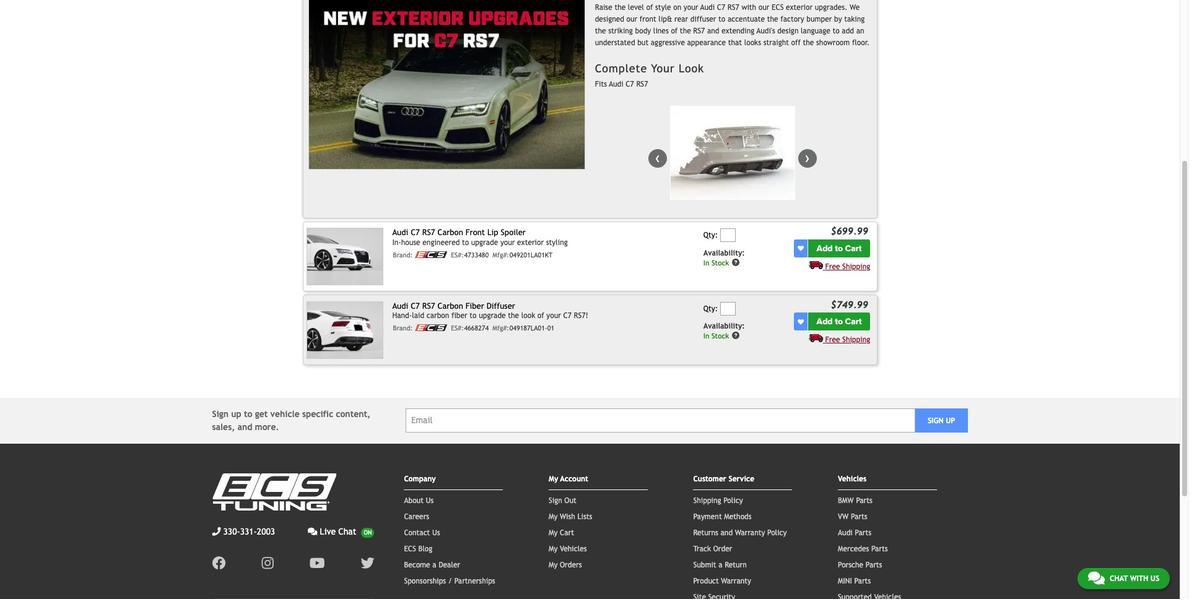 Task type: describe. For each thing, give the bounding box(es) containing it.
c7 inside complete your look fits audi c7 rs7
[[626, 80, 634, 89]]

vw
[[838, 513, 849, 521]]

bmw parts
[[838, 497, 873, 505]]

and inside raise the level of style on your audi c7 rs7 with our ecs exterior upgrades. we designed our front lip& rear diffuser to accentuate the factory bumper by taking the striking body lines of the rs7 and extending audi's design language to add an understated but aggressive appearance that looks straight off the showroom floor.
[[707, 27, 719, 35]]

your inside raise the level of style on your audi c7 rs7 with our ecs exterior upgrades. we designed our front lip& rear diffuser to accentuate the factory bumper by taking the striking body lines of the rs7 and extending audi's design language to add an understated but aggressive appearance that looks straight off the showroom floor.
[[684, 3, 698, 12]]

0 vertical spatial chat
[[338, 527, 356, 537]]

1 horizontal spatial chat
[[1110, 575, 1128, 583]]

comments image
[[1088, 571, 1105, 586]]

company
[[404, 475, 436, 483]]

lip
[[487, 228, 498, 237]]

2 vertical spatial cart
[[560, 529, 574, 537]]

free for $699.99
[[825, 262, 840, 271]]

up for sign up
[[946, 417, 955, 425]]

track
[[693, 545, 711, 553]]

about us link
[[404, 497, 434, 505]]

to inside audi c7 rs7 carbon front lip spoiler in-house engineered to upgrade your exterior styling
[[462, 238, 469, 247]]

parts for audi parts
[[855, 529, 871, 537]]

add to cart button for $699.99
[[808, 240, 870, 257]]

my wish lists link
[[549, 513, 592, 521]]

question sign image
[[731, 258, 740, 267]]

free shipping image for $749.99
[[809, 334, 823, 343]]

the down rear
[[680, 27, 691, 35]]

Email email field
[[406, 409, 915, 433]]

customer service
[[693, 475, 754, 483]]

look
[[679, 62, 704, 75]]

more.
[[255, 422, 279, 432]]

2 horizontal spatial of
[[671, 27, 678, 35]]

to inside audi c7 rs7 carbon fiber diffuser hand-laid carbon fiber to upgrade the look of your c7 rs7!
[[470, 311, 477, 320]]

product warranty link
[[693, 577, 751, 586]]

mini
[[838, 577, 852, 586]]

›
[[805, 149, 810, 166]]

0 horizontal spatial policy
[[724, 497, 743, 505]]

add for $749.99
[[817, 317, 833, 327]]

availability: for $699.99
[[703, 249, 745, 257]]

styling
[[546, 238, 568, 247]]

free shipping image for $699.99
[[809, 261, 823, 269]]

add
[[842, 27, 854, 35]]

account
[[560, 475, 588, 483]]

vw parts
[[838, 513, 867, 521]]

straight
[[763, 39, 789, 47]]

my vehicles link
[[549, 545, 587, 553]]

payment methods link
[[693, 513, 752, 521]]

rs7 inside complete your look fits audi c7 rs7
[[636, 80, 648, 89]]

0 vertical spatial of
[[646, 3, 653, 12]]

floor.
[[852, 39, 870, 47]]

stock for $749.99
[[712, 332, 729, 340]]

my wish lists
[[549, 513, 592, 521]]

2 horizontal spatial and
[[721, 529, 733, 537]]

track order link
[[693, 545, 732, 553]]

chat with us link
[[1078, 569, 1170, 590]]

mini parts
[[838, 577, 871, 586]]

diffuser
[[690, 15, 716, 24]]

0 horizontal spatial ecs
[[404, 545, 416, 553]]

chat with us
[[1110, 575, 1159, 583]]

level
[[628, 3, 644, 12]]

add to cart for $749.99
[[817, 317, 862, 327]]

twitter logo image
[[361, 557, 374, 570]]

049187la01-
[[510, 325, 547, 332]]

shipping policy link
[[693, 497, 743, 505]]

us for about us
[[426, 497, 434, 505]]

my account
[[549, 475, 588, 483]]

your inside audi c7 rs7 carbon front lip spoiler in-house engineered to upgrade your exterior styling
[[500, 238, 515, 247]]

contact
[[404, 529, 430, 537]]

understated
[[595, 39, 635, 47]]

my orders link
[[549, 561, 582, 570]]

sign for sign up to get vehicle specific content, sales, and more.
[[212, 409, 229, 419]]

lip&
[[659, 15, 672, 24]]

the inside audi c7 rs7 carbon fiber diffuser hand-laid carbon fiber to upgrade the look of your c7 rs7!
[[508, 311, 519, 320]]

become
[[404, 561, 430, 570]]

phone image
[[212, 527, 221, 536]]

raise
[[595, 3, 612, 12]]

specific
[[302, 409, 333, 419]]

laid
[[412, 311, 424, 320]]

parts for bmw parts
[[856, 497, 873, 505]]

a for submit
[[719, 561, 722, 570]]

vehicle
[[270, 409, 300, 419]]

house
[[401, 238, 420, 247]]

‹
[[655, 149, 660, 166]]

free for $749.99
[[825, 336, 840, 344]]

of inside audi c7 rs7 carbon fiber diffuser hand-laid carbon fiber to upgrade the look of your c7 rs7!
[[537, 311, 544, 320]]

ecs blog
[[404, 545, 432, 553]]

audi parts link
[[838, 529, 871, 537]]

look
[[521, 311, 535, 320]]

us for contact us
[[432, 529, 440, 537]]

audi c7 rs7 carbon fiber diffuser link
[[392, 301, 515, 311]]

bmw
[[838, 497, 854, 505]]

audi for audi c7 rs7 carbon front lip spoiler in-house engineered to upgrade your exterior styling
[[392, 228, 408, 237]]

sponsorships
[[404, 577, 446, 586]]

shipping for $699.99
[[842, 262, 870, 271]]

sign up
[[928, 417, 955, 425]]

brand: for $749.99
[[393, 325, 413, 332]]

my vehicles
[[549, 545, 587, 553]]

the left level
[[615, 3, 626, 12]]

rs7 up "accentuate"
[[728, 3, 739, 12]]

your inside audi c7 rs7 carbon fiber diffuser hand-laid carbon fiber to upgrade the look of your c7 rs7!
[[546, 311, 561, 320]]

c7 left rs7!
[[563, 311, 572, 320]]

add to cart for $699.99
[[817, 243, 862, 254]]

contact us link
[[404, 529, 440, 537]]

and inside the sign up to get vehicle specific content, sales, and more.
[[238, 422, 252, 432]]

youtube logo image
[[309, 557, 325, 570]]

c7 up the laid
[[411, 301, 420, 311]]

free shipping for $699.99
[[825, 262, 870, 271]]

brand: for $699.99
[[393, 251, 413, 259]]

with inside raise the level of style on your audi c7 rs7 with our ecs exterior upgrades. we designed our front lip& rear diffuser to accentuate the factory bumper by taking the striking body lines of the rs7 and extending audi's design language to add an understated but aggressive appearance that looks straight off the showroom floor.
[[742, 3, 756, 12]]

upgrades.
[[815, 3, 848, 12]]

rs7!
[[574, 311, 588, 320]]

add to wish list image
[[798, 245, 804, 252]]

rs7 inside audi c7 rs7 carbon front lip spoiler in-house engineered to upgrade your exterior styling
[[422, 228, 435, 237]]

the up 'audi's'
[[767, 15, 778, 24]]

stock for $699.99
[[712, 258, 729, 267]]

live
[[320, 527, 336, 537]]

es#4668274 - 049187la01-01 - audi c7 rs7 carbon fiber diffuser - hand-laid carbon fiber to upgrade the look of your c7 rs7! - ecs - audi image
[[307, 301, 383, 359]]

lists
[[578, 513, 592, 521]]

returns and warranty policy link
[[693, 529, 787, 537]]

1 vertical spatial vehicles
[[560, 545, 587, 553]]

comments image
[[308, 527, 317, 536]]

ecs inside raise the level of style on your audi c7 rs7 with our ecs exterior upgrades. we designed our front lip& rear diffuser to accentuate the factory bumper by taking the striking body lines of the rs7 and extending audi's design language to add an understated but aggressive appearance that looks straight off the showroom floor.
[[772, 3, 784, 12]]

$699.99
[[831, 226, 868, 237]]

wish
[[560, 513, 575, 521]]

submit a return
[[693, 561, 747, 570]]

an
[[856, 27, 864, 35]]

0 vertical spatial our
[[759, 3, 769, 12]]

audi parts
[[838, 529, 871, 537]]

sign up to get vehicle specific content, sales, and more.
[[212, 409, 370, 432]]

mercedes
[[838, 545, 869, 553]]

4668274
[[464, 325, 489, 332]]

product
[[693, 577, 719, 586]]

0 vertical spatial vehicles
[[838, 475, 867, 483]]

mercedes parts
[[838, 545, 888, 553]]

parts for porsche parts
[[866, 561, 882, 570]]

ecs tuning image
[[212, 474, 336, 511]]

about
[[404, 497, 424, 505]]

audi c7 rs7 carbon front lip spoiler link
[[392, 228, 526, 237]]

rs7 down diffuser
[[693, 27, 705, 35]]

330-331-2003
[[223, 527, 275, 537]]

to down $699.99 at the top of the page
[[835, 243, 843, 254]]

partnerships
[[454, 577, 495, 586]]

careers
[[404, 513, 429, 521]]

c7 inside raise the level of style on your audi c7 rs7 with our ecs exterior upgrades. we designed our front lip& rear diffuser to accentuate the factory bumper by taking the striking body lines of the rs7 and extending audi's design language to add an understated but aggressive appearance that looks straight off the showroom floor.
[[717, 3, 725, 12]]

contact us
[[404, 529, 440, 537]]

sponsorships / partnerships link
[[404, 577, 495, 586]]

bmw parts link
[[838, 497, 873, 505]]

carbon for $749.99
[[438, 301, 463, 311]]

returns
[[693, 529, 718, 537]]

methods
[[724, 513, 752, 521]]

audi for audi c7 rs7 carbon fiber diffuser hand-laid carbon fiber to upgrade the look of your c7 rs7!
[[392, 301, 408, 311]]

complete your look fits audi c7 rs7
[[595, 62, 704, 89]]

aggressive
[[651, 39, 685, 47]]

audi c7 rs7 carbon fiber diffuser hand-laid carbon fiber to upgrade the look of your c7 rs7!
[[392, 301, 588, 320]]

showroom
[[816, 39, 850, 47]]

my for my wish lists
[[549, 513, 558, 521]]

upgrade for $699.99
[[471, 238, 498, 247]]



Task type: vqa. For each thing, say whether or not it's contained in the screenshot.
03 related to Billet Power Port Plug - "Full Send" - Black Anodized
no



Task type: locate. For each thing, give the bounding box(es) containing it.
fiber
[[466, 301, 484, 311]]

2 vertical spatial your
[[546, 311, 561, 320]]

raise the level of style on your audi c7 rs7 with our ecs exterior upgrades. we designed our front lip& rear diffuser to accentuate the factory bumper by taking the striking body lines of the rs7 and extending audi's design language to add an understated but aggressive appearance that looks straight off the showroom floor.
[[595, 3, 870, 47]]

c7 down complete
[[626, 80, 634, 89]]

1 vertical spatial shipping
[[842, 336, 870, 344]]

2 es#: from the top
[[451, 325, 464, 332]]

us right about
[[426, 497, 434, 505]]

sign inside the sign up to get vehicle specific content, sales, and more.
[[212, 409, 229, 419]]

live chat link
[[308, 526, 374, 539]]

2 vertical spatial shipping
[[693, 497, 721, 505]]

body
[[635, 27, 651, 35]]

upgrade for $749.99
[[479, 311, 506, 320]]

sign for sign up
[[928, 417, 944, 425]]

in left question sign image
[[703, 258, 709, 267]]

1 availability: from the top
[[703, 249, 745, 257]]

1 in from the top
[[703, 258, 709, 267]]

add to wish list image
[[798, 319, 804, 325]]

stock left question sign image
[[712, 258, 729, 267]]

my for my vehicles
[[549, 545, 558, 553]]

vehicles up bmw parts link
[[838, 475, 867, 483]]

upgrade inside audi c7 rs7 carbon fiber diffuser hand-laid carbon fiber to upgrade the look of your c7 rs7!
[[479, 311, 506, 320]]

mfg#: down audi c7 rs7 carbon fiber diffuser hand-laid carbon fiber to upgrade the look of your c7 rs7!
[[493, 325, 509, 332]]

1 vertical spatial chat
[[1110, 575, 1128, 583]]

qty: for $699.99
[[703, 231, 718, 240]]

of right look
[[537, 311, 544, 320]]

brand:
[[393, 251, 413, 259], [393, 325, 413, 332]]

1 availability: in stock from the top
[[703, 249, 745, 267]]

returns and warranty policy
[[693, 529, 787, 537]]

dealer
[[439, 561, 460, 570]]

audi up 'in-'
[[392, 228, 408, 237]]

a for become
[[432, 561, 436, 570]]

1 vertical spatial of
[[671, 27, 678, 35]]

add to cart
[[817, 243, 862, 254], [817, 317, 862, 327]]

es#:
[[451, 251, 464, 259], [451, 325, 464, 332]]

appearance
[[687, 39, 726, 47]]

rs7 down complete
[[636, 80, 648, 89]]

us right comments image
[[1151, 575, 1159, 583]]

in for $749.99
[[703, 332, 709, 340]]

rs7 inside audi c7 rs7 carbon fiber diffuser hand-laid carbon fiber to upgrade the look of your c7 rs7!
[[422, 301, 435, 311]]

1 add from the top
[[817, 243, 833, 254]]

ecs - corporate logo image down engineered
[[415, 251, 447, 258]]

1 horizontal spatial vehicles
[[838, 475, 867, 483]]

and
[[707, 27, 719, 35], [238, 422, 252, 432], [721, 529, 733, 537]]

shipping down $699.99 at the top of the page
[[842, 262, 870, 271]]

our
[[759, 3, 769, 12], [627, 15, 637, 24]]

your
[[651, 62, 675, 75]]

4733480
[[464, 251, 489, 259]]

in-
[[392, 238, 401, 247]]

my down my cart link
[[549, 545, 558, 553]]

2 add to cart button from the top
[[808, 313, 870, 331]]

taking
[[844, 15, 865, 24]]

2003
[[257, 527, 275, 537]]

audi inside complete your look fits audi c7 rs7
[[609, 80, 623, 89]]

availability:
[[703, 249, 745, 257], [703, 322, 745, 331]]

out
[[564, 497, 576, 505]]

mercedes parts link
[[838, 545, 888, 553]]

audi inside audi c7 rs7 carbon fiber diffuser hand-laid carbon fiber to upgrade the look of your c7 rs7!
[[392, 301, 408, 311]]

1 add to cart from the top
[[817, 243, 862, 254]]

2 my from the top
[[549, 513, 558, 521]]

free shipping for $749.99
[[825, 336, 870, 344]]

2 availability: from the top
[[703, 322, 745, 331]]

2 free shipping image from the top
[[809, 334, 823, 343]]

1 vertical spatial our
[[627, 15, 637, 24]]

audi up hand-
[[392, 301, 408, 311]]

service
[[729, 475, 754, 483]]

1 vertical spatial exterior
[[517, 238, 544, 247]]

to down audi c7 rs7 carbon front lip spoiler link at the left
[[462, 238, 469, 247]]

fiber
[[451, 311, 467, 320]]

factory
[[780, 15, 804, 24]]

submit
[[693, 561, 716, 570]]

0 horizontal spatial of
[[537, 311, 544, 320]]

facebook logo image
[[212, 557, 226, 570]]

add right add to wish list image
[[817, 243, 833, 254]]

return
[[725, 561, 747, 570]]

vehicles up orders
[[560, 545, 587, 553]]

audi inside audi c7 rs7 carbon front lip spoiler in-house engineered to upgrade your exterior styling
[[392, 228, 408, 237]]

free down $699.99 at the top of the page
[[825, 262, 840, 271]]

1 my from the top
[[549, 475, 558, 483]]

1 free shipping from the top
[[825, 262, 870, 271]]

question sign image
[[731, 331, 740, 340]]

049201la01kt
[[510, 251, 553, 259]]

we
[[850, 3, 860, 12]]

1 vertical spatial qty:
[[703, 305, 718, 313]]

0 vertical spatial policy
[[724, 497, 743, 505]]

mini parts link
[[838, 577, 871, 586]]

0 vertical spatial upgrade
[[471, 238, 498, 247]]

exterior
[[786, 3, 813, 12], [517, 238, 544, 247]]

my cart
[[549, 529, 574, 537]]

2 vertical spatial of
[[537, 311, 544, 320]]

add to cart down $699.99 at the top of the page
[[817, 243, 862, 254]]

of up front
[[646, 3, 653, 12]]

up inside button
[[946, 417, 955, 425]]

your right on
[[684, 3, 698, 12]]

0 vertical spatial shipping
[[842, 262, 870, 271]]

1 horizontal spatial sign
[[549, 497, 562, 505]]

the right off
[[803, 39, 814, 47]]

0 vertical spatial ecs
[[772, 3, 784, 12]]

1 vertical spatial brand:
[[393, 325, 413, 332]]

0 vertical spatial warranty
[[735, 529, 765, 537]]

0 vertical spatial stock
[[712, 258, 729, 267]]

parts right vw
[[851, 513, 867, 521]]

1 horizontal spatial of
[[646, 3, 653, 12]]

› link
[[798, 149, 817, 168]]

2 stock from the top
[[712, 332, 729, 340]]

1 vertical spatial availability: in stock
[[703, 322, 745, 340]]

and right sales,
[[238, 422, 252, 432]]

upgrade inside audi c7 rs7 carbon front lip spoiler in-house engineered to upgrade your exterior styling
[[471, 238, 498, 247]]

free shipping down $749.99
[[825, 336, 870, 344]]

my for my cart
[[549, 529, 558, 537]]

add to cart button down $749.99
[[808, 313, 870, 331]]

track order
[[693, 545, 732, 553]]

1 vertical spatial stock
[[712, 332, 729, 340]]

free shipping image
[[809, 261, 823, 269], [809, 334, 823, 343]]

free down $749.99
[[825, 336, 840, 344]]

add to cart down $749.99
[[817, 317, 862, 327]]

cart for $749.99
[[845, 317, 862, 327]]

a left dealer
[[432, 561, 436, 570]]

1 vertical spatial us
[[432, 529, 440, 537]]

on
[[673, 3, 681, 12]]

2 mfg#: from the top
[[493, 325, 509, 332]]

porsche parts
[[838, 561, 882, 570]]

1 vertical spatial cart
[[845, 317, 862, 327]]

ecs
[[772, 3, 784, 12], [404, 545, 416, 553]]

exterior for spoiler
[[517, 238, 544, 247]]

cart down $749.99
[[845, 317, 862, 327]]

rear
[[674, 15, 688, 24]]

1 vertical spatial free
[[825, 336, 840, 344]]

parts up "mercedes parts"
[[855, 529, 871, 537]]

1 free from the top
[[825, 262, 840, 271]]

my for my orders
[[549, 561, 558, 570]]

0 vertical spatial in
[[703, 258, 709, 267]]

in for $699.99
[[703, 258, 709, 267]]

1 a from the left
[[432, 561, 436, 570]]

availability: up question sign icon at the bottom right of the page
[[703, 322, 745, 331]]

es#: 4733480 mfg#: 049201la01kt
[[451, 251, 553, 259]]

1 es#: from the top
[[451, 251, 464, 259]]

2 ecs - corporate logo image from the top
[[415, 325, 447, 331]]

qty: for $749.99
[[703, 305, 718, 313]]

orders
[[560, 561, 582, 570]]

es#: left 4733480
[[451, 251, 464, 259]]

get
[[255, 409, 268, 419]]

to inside the sign up to get vehicle specific content, sales, and more.
[[244, 409, 252, 419]]

c7 up extending
[[717, 3, 725, 12]]

shipping up payment
[[693, 497, 721, 505]]

porsche
[[838, 561, 863, 570]]

parts right bmw in the right bottom of the page
[[856, 497, 873, 505]]

2 carbon from the top
[[438, 301, 463, 311]]

1 vertical spatial upgrade
[[479, 311, 506, 320]]

1 mfg#: from the top
[[493, 251, 509, 259]]

1 ecs - corporate logo image from the top
[[415, 251, 447, 258]]

1 free shipping image from the top
[[809, 261, 823, 269]]

availability: in stock for $699.99
[[703, 249, 745, 267]]

2 add from the top
[[817, 317, 833, 327]]

None text field
[[720, 229, 736, 242]]

carbon inside audi c7 rs7 carbon front lip spoiler in-house engineered to upgrade your exterior styling
[[438, 228, 463, 237]]

0 vertical spatial us
[[426, 497, 434, 505]]

in left question sign icon at the bottom right of the page
[[703, 332, 709, 340]]

0 horizontal spatial exterior
[[517, 238, 544, 247]]

ecs up factory
[[772, 3, 784, 12]]

order
[[713, 545, 732, 553]]

become a dealer
[[404, 561, 460, 570]]

1 horizontal spatial your
[[546, 311, 561, 320]]

complete
[[595, 62, 647, 75]]

parts
[[856, 497, 873, 505], [851, 513, 867, 521], [855, 529, 871, 537], [871, 545, 888, 553], [866, 561, 882, 570], [854, 577, 871, 586]]

es#4733480 - 049201la01kt - audi c7 rs7 carbon front lip spoiler - in-house engineered to upgrade your exterior styling - ecs - audi image
[[307, 228, 383, 286]]

mfg#: for $699.99
[[493, 251, 509, 259]]

1 vertical spatial es#:
[[451, 325, 464, 332]]

cart for $699.99
[[845, 243, 862, 254]]

0 vertical spatial carbon
[[438, 228, 463, 237]]

audi up diffuser
[[700, 3, 715, 12]]

0 horizontal spatial sign
[[212, 409, 229, 419]]

0 horizontal spatial chat
[[338, 527, 356, 537]]

c7 inside audi c7 rs7 carbon front lip spoiler in-house engineered to upgrade your exterior styling
[[411, 228, 420, 237]]

chat right live
[[338, 527, 356, 537]]

ecs - corporate logo image down the carbon
[[415, 325, 447, 331]]

0 vertical spatial with
[[742, 3, 756, 12]]

0 vertical spatial brand:
[[393, 251, 413, 259]]

c7 up house
[[411, 228, 420, 237]]

us right "contact"
[[432, 529, 440, 537]]

parts for vw parts
[[851, 513, 867, 521]]

0 vertical spatial free shipping
[[825, 262, 870, 271]]

exterior up the "049201la01kt" on the left
[[517, 238, 544, 247]]

parts for mini parts
[[854, 577, 871, 586]]

1 vertical spatial availability:
[[703, 322, 745, 331]]

carbon up fiber on the bottom left of page
[[438, 301, 463, 311]]

accentuate
[[728, 15, 765, 24]]

audi
[[700, 3, 715, 12], [609, 80, 623, 89], [392, 228, 408, 237], [392, 301, 408, 311], [838, 529, 853, 537]]

1 vertical spatial warranty
[[721, 577, 751, 586]]

1 vertical spatial free shipping image
[[809, 334, 823, 343]]

2 in from the top
[[703, 332, 709, 340]]

carbon up engineered
[[438, 228, 463, 237]]

1 vertical spatial carbon
[[438, 301, 463, 311]]

shipping for $749.99
[[842, 336, 870, 344]]

1 vertical spatial free shipping
[[825, 336, 870, 344]]

with up "accentuate"
[[742, 3, 756, 12]]

es#: for $749.99
[[451, 325, 464, 332]]

4 my from the top
[[549, 545, 558, 553]]

sign
[[212, 409, 229, 419], [928, 417, 944, 425], [549, 497, 562, 505]]

es#: down fiber on the bottom left of page
[[451, 325, 464, 332]]

product warranty
[[693, 577, 751, 586]]

es#: for $699.99
[[451, 251, 464, 259]]

to right diffuser
[[718, 15, 725, 24]]

availability: up question sign image
[[703, 249, 745, 257]]

free shipping down $699.99 at the top of the page
[[825, 262, 870, 271]]

parts up porsche parts link
[[871, 545, 888, 553]]

audi c7 rs7 carbon front lip spoiler in-house engineered to upgrade your exterior styling
[[392, 228, 568, 247]]

1 brand: from the top
[[393, 251, 413, 259]]

exterior up factory
[[786, 3, 813, 12]]

warranty down return on the bottom right of the page
[[721, 577, 751, 586]]

our up "accentuate"
[[759, 3, 769, 12]]

1 carbon from the top
[[438, 228, 463, 237]]

0 horizontal spatial your
[[500, 238, 515, 247]]

None text field
[[720, 302, 736, 316]]

0 horizontal spatial a
[[432, 561, 436, 570]]

payment methods
[[693, 513, 752, 521]]

front
[[640, 15, 656, 24]]

my left orders
[[549, 561, 558, 570]]

add right add to wish list icon
[[817, 317, 833, 327]]

chat right comments image
[[1110, 575, 1128, 583]]

my left account
[[549, 475, 558, 483]]

fits
[[595, 80, 607, 89]]

1 vertical spatial with
[[1130, 575, 1148, 583]]

audi down vw
[[838, 529, 853, 537]]

add to cart button for $749.99
[[808, 313, 870, 331]]

hand-
[[392, 311, 412, 320]]

my left wish
[[549, 513, 558, 521]]

your
[[684, 3, 698, 12], [500, 238, 515, 247], [546, 311, 561, 320]]

sign inside button
[[928, 417, 944, 425]]

1 vertical spatial add to cart button
[[808, 313, 870, 331]]

sign for sign out
[[549, 497, 562, 505]]

0 vertical spatial availability:
[[703, 249, 745, 257]]

5 my from the top
[[549, 561, 558, 570]]

1 horizontal spatial with
[[1130, 575, 1148, 583]]

0 vertical spatial your
[[684, 3, 698, 12]]

exterior inside audi c7 rs7 carbon front lip spoiler in-house engineered to upgrade your exterior styling
[[517, 238, 544, 247]]

0 vertical spatial free shipping image
[[809, 261, 823, 269]]

ecs - corporate logo image for $699.99
[[415, 251, 447, 258]]

upgrade down lip
[[471, 238, 498, 247]]

availability: in stock for $749.99
[[703, 322, 745, 340]]

0 horizontal spatial with
[[742, 3, 756, 12]]

that
[[728, 39, 742, 47]]

up for sign up to get vehicle specific content, sales, and more.
[[231, 409, 241, 419]]

0 vertical spatial mfg#:
[[493, 251, 509, 259]]

2 add to cart from the top
[[817, 317, 862, 327]]

1 vertical spatial add
[[817, 317, 833, 327]]

1 add to cart button from the top
[[808, 240, 870, 257]]

0 horizontal spatial vehicles
[[560, 545, 587, 553]]

my cart link
[[549, 529, 574, 537]]

0 vertical spatial ecs - corporate logo image
[[415, 251, 447, 258]]

off
[[791, 39, 801, 47]]

brand: down hand-
[[393, 325, 413, 332]]

01
[[547, 325, 554, 332]]

instagram logo image
[[262, 557, 274, 570]]

front
[[466, 228, 485, 237]]

audi right the fits
[[609, 80, 623, 89]]

add
[[817, 243, 833, 254], [817, 317, 833, 327]]

your up 01
[[546, 311, 561, 320]]

porsche parts link
[[838, 561, 882, 570]]

rs7 up engineered
[[422, 228, 435, 237]]

mfg#: for $749.99
[[493, 325, 509, 332]]

2 horizontal spatial your
[[684, 3, 698, 12]]

1 vertical spatial add to cart
[[817, 317, 862, 327]]

to down the fiber
[[470, 311, 477, 320]]

to left add at right
[[833, 27, 840, 35]]

add for $699.99
[[817, 243, 833, 254]]

striking
[[608, 27, 633, 35]]

1 qty: from the top
[[703, 231, 718, 240]]

1 vertical spatial and
[[238, 422, 252, 432]]

upgrade down diffuser
[[479, 311, 506, 320]]

0 horizontal spatial up
[[231, 409, 241, 419]]

2 vertical spatial us
[[1151, 575, 1159, 583]]

of right lines
[[671, 27, 678, 35]]

warranty down methods
[[735, 529, 765, 537]]

ecs - corporate logo image for $749.99
[[415, 325, 447, 331]]

3 my from the top
[[549, 529, 558, 537]]

the left look
[[508, 311, 519, 320]]

0 vertical spatial qty:
[[703, 231, 718, 240]]

0 vertical spatial availability: in stock
[[703, 249, 745, 267]]

1 vertical spatial ecs
[[404, 545, 416, 553]]

0 vertical spatial free
[[825, 262, 840, 271]]

1 horizontal spatial and
[[707, 27, 719, 35]]

parts for mercedes parts
[[871, 545, 888, 553]]

2 free from the top
[[825, 336, 840, 344]]

rs7
[[728, 3, 739, 12], [693, 27, 705, 35], [636, 80, 648, 89], [422, 228, 435, 237], [422, 301, 435, 311]]

ecs - corporate logo image
[[415, 251, 447, 258], [415, 325, 447, 331]]

parts down "mercedes parts"
[[866, 561, 882, 570]]

parts down porsche parts link
[[854, 577, 871, 586]]

cart down $699.99 at the top of the page
[[845, 243, 862, 254]]

1 horizontal spatial a
[[719, 561, 722, 570]]

the down the designed
[[595, 27, 606, 35]]

0 vertical spatial add to cart
[[817, 243, 862, 254]]

to left get
[[244, 409, 252, 419]]

become a dealer link
[[404, 561, 460, 570]]

0 vertical spatial es#:
[[451, 251, 464, 259]]

language
[[801, 27, 830, 35]]

free
[[825, 262, 840, 271], [825, 336, 840, 344]]

2 free shipping from the top
[[825, 336, 870, 344]]

1 vertical spatial policy
[[767, 529, 787, 537]]

carbon for $699.99
[[438, 228, 463, 237]]

1 horizontal spatial our
[[759, 3, 769, 12]]

0 vertical spatial add
[[817, 243, 833, 254]]

up inside the sign up to get vehicle specific content, sales, and more.
[[231, 409, 241, 419]]

1 horizontal spatial policy
[[767, 529, 787, 537]]

brand: down 'in-'
[[393, 251, 413, 259]]

ecs left blog
[[404, 545, 416, 553]]

audi for audi parts
[[838, 529, 853, 537]]

with right comments image
[[1130, 575, 1148, 583]]

2 a from the left
[[719, 561, 722, 570]]

0 horizontal spatial and
[[238, 422, 252, 432]]

ecs blog link
[[404, 545, 432, 553]]

1 vertical spatial in
[[703, 332, 709, 340]]

1 horizontal spatial exterior
[[786, 3, 813, 12]]

your down "spoiler"
[[500, 238, 515, 247]]

1 stock from the top
[[712, 258, 729, 267]]

0 horizontal spatial our
[[627, 15, 637, 24]]

sponsorships / partnerships
[[404, 577, 495, 586]]

exterior inside raise the level of style on your audi c7 rs7 with our ecs exterior upgrades. we designed our front lip& rear diffuser to accentuate the factory bumper by taking the striking body lines of the rs7 and extending audi's design language to add an understated but aggressive appearance that looks straight off the showroom floor.
[[786, 3, 813, 12]]

mfg#:
[[493, 251, 509, 259], [493, 325, 509, 332]]

us
[[426, 497, 434, 505], [432, 529, 440, 537], [1151, 575, 1159, 583]]

0 vertical spatial exterior
[[786, 3, 813, 12]]

2 availability: in stock from the top
[[703, 322, 745, 340]]

mfg#: down lip
[[493, 251, 509, 259]]

looks
[[744, 39, 761, 47]]

to down $749.99
[[835, 317, 843, 327]]

audi inside raise the level of style on your audi c7 rs7 with our ecs exterior upgrades. we designed our front lip& rear diffuser to accentuate the factory bumper by taking the striking body lines of the rs7 and extending audi's design language to add an understated but aggressive appearance that looks straight off the showroom floor.
[[700, 3, 715, 12]]

1 horizontal spatial up
[[946, 417, 955, 425]]

1 horizontal spatial ecs
[[772, 3, 784, 12]]

2 qty: from the top
[[703, 305, 718, 313]]

1 vertical spatial your
[[500, 238, 515, 247]]

add to cart button down $699.99 at the top of the page
[[808, 240, 870, 257]]

1 vertical spatial ecs - corporate logo image
[[415, 325, 447, 331]]

shipping down $749.99
[[842, 336, 870, 344]]

bumper
[[807, 15, 832, 24]]

carbon inside audi c7 rs7 carbon fiber diffuser hand-laid carbon fiber to upgrade the look of your c7 rs7!
[[438, 301, 463, 311]]

cart down wish
[[560, 529, 574, 537]]

2 brand: from the top
[[393, 325, 413, 332]]

2 vertical spatial and
[[721, 529, 733, 537]]

with
[[742, 3, 756, 12], [1130, 575, 1148, 583]]

by
[[834, 15, 842, 24]]

stock left question sign icon at the bottom right of the page
[[712, 332, 729, 340]]

my for my account
[[549, 475, 558, 483]]

exterior for your
[[786, 3, 813, 12]]

rs7 up the carbon
[[422, 301, 435, 311]]

sales,
[[212, 422, 235, 432]]

0 vertical spatial and
[[707, 27, 719, 35]]

and up order on the right bottom
[[721, 529, 733, 537]]

add to cart button
[[808, 240, 870, 257], [808, 313, 870, 331]]

my up the 'my vehicles'
[[549, 529, 558, 537]]

sign out link
[[549, 497, 576, 505]]

0 vertical spatial add to cart button
[[808, 240, 870, 257]]

availability: in stock
[[703, 249, 745, 267], [703, 322, 745, 340]]

0 vertical spatial cart
[[845, 243, 862, 254]]

1 vertical spatial mfg#:
[[493, 325, 509, 332]]

a left return on the bottom right of the page
[[719, 561, 722, 570]]

availability: for $749.99
[[703, 322, 745, 331]]

and up appearance
[[707, 27, 719, 35]]

2 horizontal spatial sign
[[928, 417, 944, 425]]



